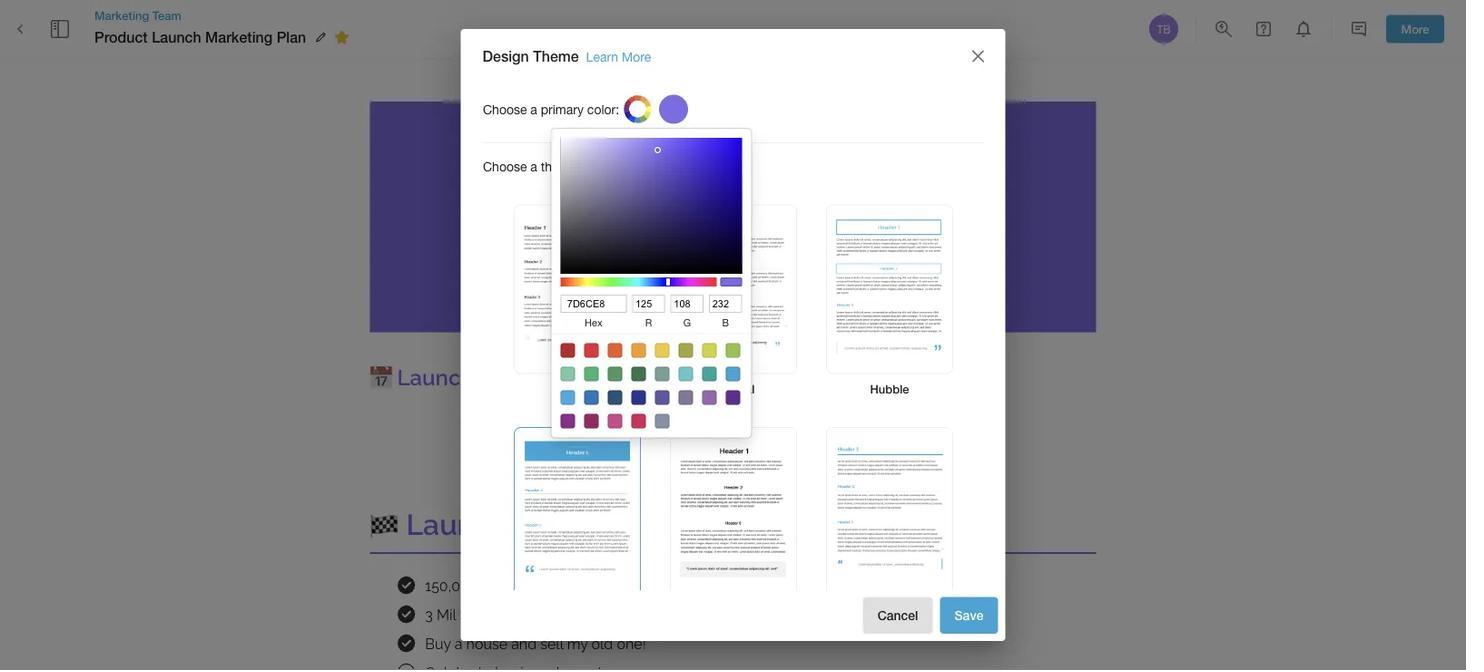 Task type: describe. For each thing, give the bounding box(es) containing it.
0 vertical spatial marketing
[[94, 8, 149, 22]]

design
[[483, 47, 529, 65]]

sell
[[540, 636, 563, 653]]

social
[[460, 607, 500, 624]]

design theme learn more
[[483, 47, 651, 65]]

jan
[[537, 365, 573, 391]]

marketing team
[[94, 8, 181, 22]]

primary
[[540, 102, 583, 117]]

minimal
[[712, 383, 754, 397]]

theme
[[533, 47, 579, 65]]

media
[[504, 607, 545, 624]]

hubble
[[870, 383, 909, 397]]

old
[[592, 636, 613, 653]]

1 horizontal spatial marketing
[[205, 29, 273, 46]]

cancel
[[878, 609, 918, 624]]

📅
[[370, 365, 392, 391]]

marketing team link
[[94, 7, 355, 24]]

choose a primary color:
[[483, 102, 619, 117]]

basic
[[562, 383, 592, 397]]

house
[[466, 636, 508, 653]]

and
[[511, 636, 537, 653]]

1 vertical spatial plan
[[688, 233, 779, 284]]

0 horizontal spatial plan
[[277, 29, 306, 46]]

a for theme
[[530, 159, 537, 174]]

more inside design theme learn more
[[622, 49, 651, 64]]

3 mil social media impressions
[[425, 607, 629, 624]]

thousand
[[481, 578, 548, 595]]

0 vertical spatial product launch marketing plan
[[94, 29, 306, 46]]

mil
[[437, 607, 456, 624]]

hex field
[[561, 295, 627, 313]]

learn
[[586, 49, 618, 64]]



Task type: vqa. For each thing, say whether or not it's contained in the screenshot.
partnership
no



Task type: locate. For each thing, give the bounding box(es) containing it.
product launch marketing plan up b field
[[460, 172, 1017, 284]]

0 vertical spatial product
[[94, 29, 148, 46]]

goals
[[515, 508, 593, 542]]

2022
[[599, 365, 648, 391]]

theme
[[540, 159, 576, 174]]

📅 launch date: jan 1, 2022
[[370, 365, 648, 391]]

choose down design
[[483, 102, 527, 117]]

choose left theme
[[483, 159, 527, 174]]

learn more link
[[586, 49, 651, 64]]

1 vertical spatial more
[[622, 49, 651, 64]]

impressions
[[548, 607, 629, 624]]

🏁
[[370, 508, 399, 542]]

a for house
[[455, 636, 463, 653]]

choose for choose a primary color:
[[483, 102, 527, 117]]

0 vertical spatial a
[[530, 102, 537, 117]]

team
[[152, 8, 181, 22]]

launch
[[152, 29, 201, 46], [635, 172, 788, 223], [397, 365, 474, 391], [406, 508, 508, 542]]

more inside more button
[[1401, 22, 1430, 36]]

choose for choose a theme style below:
[[483, 159, 527, 174]]

tb button
[[1147, 12, 1181, 46]]

product
[[94, 29, 148, 46], [460, 172, 624, 223]]

3
[[425, 607, 433, 624]]

150,000
[[425, 578, 478, 595]]

1 vertical spatial product launch marketing plan
[[460, 172, 1017, 284]]

0 horizontal spatial product
[[94, 29, 148, 46]]

plan left remove favorite icon
[[277, 29, 306, 46]]

🏁 launch goals
[[370, 508, 593, 542]]

0 horizontal spatial product launch marketing plan
[[94, 29, 306, 46]]

remove favorite image
[[331, 26, 353, 48]]

buy a house and sell my old one!
[[425, 636, 646, 653]]

buy
[[425, 636, 451, 653]]

design theme dialog
[[0, 0, 1466, 671]]

2 vertical spatial marketing
[[799, 172, 1006, 223]]

choose a theme style below:
[[483, 159, 647, 174]]

1,
[[578, 365, 593, 391]]

0 vertical spatial choose
[[483, 102, 527, 117]]

one!
[[617, 636, 646, 653]]

more
[[1401, 22, 1430, 36], [622, 49, 651, 64]]

a
[[530, 102, 537, 117], [530, 159, 537, 174], [455, 636, 463, 653]]

a right the buy
[[455, 636, 463, 653]]

2 choose from the top
[[483, 159, 527, 174]]

1 vertical spatial a
[[530, 159, 537, 174]]

choose
[[483, 102, 527, 117], [483, 159, 527, 174]]

save button
[[940, 598, 998, 635]]

g field
[[671, 295, 704, 313]]

a left theme
[[530, 159, 537, 174]]

150,000 thousand downloads
[[425, 578, 626, 595]]

product down marketing team
[[94, 29, 148, 46]]

marketing
[[94, 8, 149, 22], [205, 29, 273, 46], [799, 172, 1006, 223]]

b
[[722, 317, 729, 329]]

product launch marketing plan
[[94, 29, 306, 46], [460, 172, 1017, 284]]

1 vertical spatial product
[[460, 172, 624, 223]]

plan up b field
[[688, 233, 779, 284]]

0 horizontal spatial more
[[622, 49, 651, 64]]

r field
[[632, 295, 665, 313]]

b field
[[709, 295, 742, 313]]

save
[[955, 609, 984, 624]]

2 horizontal spatial marketing
[[799, 172, 1006, 223]]

1 horizontal spatial more
[[1401, 22, 1430, 36]]

1 choose from the top
[[483, 102, 527, 117]]

date:
[[479, 365, 532, 391]]

1 horizontal spatial product
[[460, 172, 624, 223]]

a for primary
[[530, 102, 537, 117]]

style
[[580, 159, 606, 174]]

g
[[683, 317, 691, 329]]

0 vertical spatial plan
[[277, 29, 306, 46]]

1 vertical spatial choose
[[483, 159, 527, 174]]

product launch marketing plan down 'marketing team' link
[[94, 29, 306, 46]]

downloads
[[552, 578, 626, 595]]

more button
[[1386, 15, 1445, 43]]

color:
[[587, 102, 619, 117]]

2 vertical spatial a
[[455, 636, 463, 653]]

below:
[[609, 159, 647, 174]]

r
[[645, 317, 652, 329]]

plan
[[277, 29, 306, 46], [688, 233, 779, 284]]

a left "primary"
[[530, 102, 537, 117]]

my
[[567, 636, 588, 653]]

0 horizontal spatial marketing
[[94, 8, 149, 22]]

product down "choose a primary color:"
[[460, 172, 624, 223]]

1 vertical spatial marketing
[[205, 29, 273, 46]]

1 horizontal spatial product launch marketing plan
[[460, 172, 1017, 284]]

1 horizontal spatial plan
[[688, 233, 779, 284]]

0 vertical spatial more
[[1401, 22, 1430, 36]]

tb
[[1157, 23, 1171, 35]]

hex
[[585, 317, 603, 329]]

cancel button
[[863, 598, 933, 635]]



